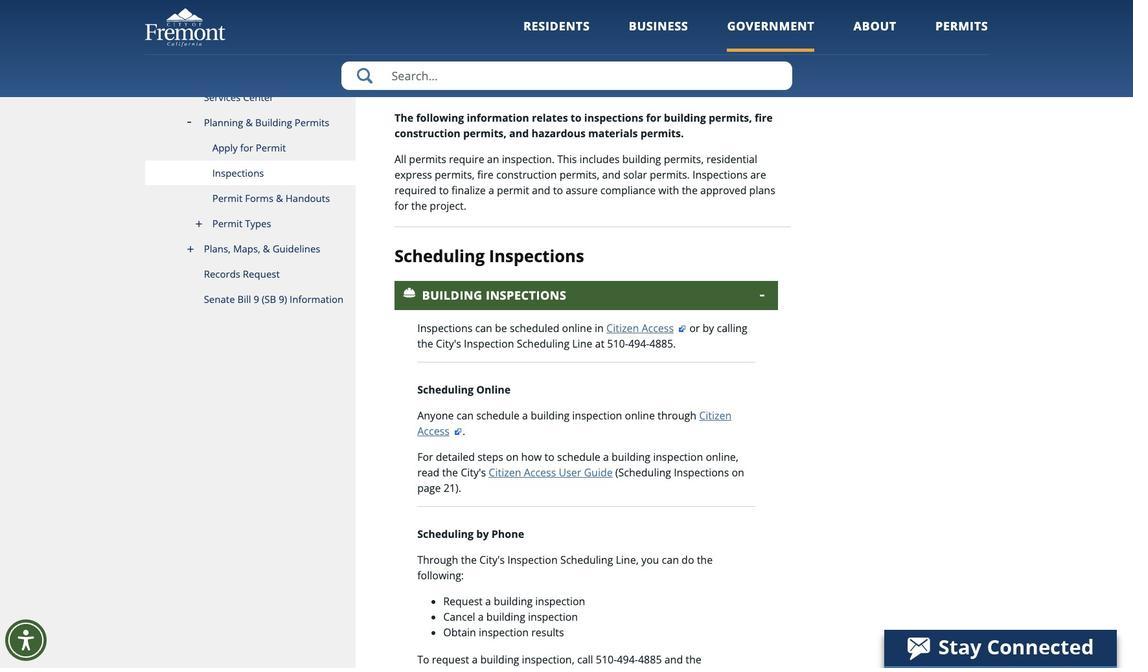 Task type: describe. For each thing, give the bounding box(es) containing it.
to inside the following information relates to inspections for building permits, fire construction permits, and hazardous materials permits.
[[571, 111, 581, 125]]

the inside "or by calling the city's inspection scheduling line at 510-494-4885."
[[417, 337, 433, 351]]

(sb
[[262, 293, 276, 306]]

to inside for detailed steps on how to schedule a building inspection online, read the city's
[[545, 450, 554, 464]]

guide
[[565, 668, 591, 669]]

business link
[[629, 18, 688, 52]]

& for forms
[[276, 192, 283, 205]]

automated
[[417, 668, 471, 669]]

permits, up assure
[[560, 168, 599, 182]]

system.
[[675, 668, 712, 669]]

line
[[572, 337, 592, 351]]

scheduling for scheduling by phone
[[417, 527, 474, 542]]

permit for types
[[212, 217, 242, 230]]

the right with
[[682, 183, 698, 198]]

forms
[[245, 192, 273, 205]]

permit for center/development
[[204, 79, 234, 92]]

building inspections
[[422, 288, 566, 303]]

approved
[[700, 183, 747, 198]]

a inside for detailed steps on how to schedule a building inspection online, read the city's
[[603, 450, 609, 464]]

services
[[204, 91, 241, 104]]

line,
[[616, 553, 639, 567]]

records request link
[[145, 262, 356, 287]]

email link
[[823, 57, 849, 71]]

510- inside "or by calling the city's inspection scheduling line at 510-494-4885."
[[607, 337, 628, 351]]

includes
[[580, 152, 620, 167]]

solar
[[623, 168, 647, 182]]

phone
[[491, 527, 524, 542]]

inspections inside the (scheduling inspections on page 21).
[[674, 466, 729, 480]]

types
[[245, 217, 271, 230]]

you inside through the city's inspection scheduling line, you can do the following:
[[641, 553, 659, 567]]

records
[[204, 268, 240, 281]]

permits. inside the following information relates to inspections for building permits, fire construction permits, and hazardous materials permits.
[[640, 126, 684, 141]]

494- inside to request a building inspection, call 510-494-4885 and the automated inspection line will guide you through the system. hav
[[617, 653, 638, 667]]

senate bill 9 (sb 9) information
[[204, 293, 343, 306]]

494- inside 510-494-4400 email
[[844, 41, 865, 55]]

line
[[526, 668, 543, 669]]

read
[[417, 466, 439, 480]]

are
[[750, 168, 766, 182]]

for
[[417, 450, 433, 464]]

(scheduling inspections on page 21).
[[417, 466, 744, 496]]

following
[[416, 111, 464, 125]]

plans
[[749, 183, 775, 198]]

citizen access link for inspections can be scheduled online in
[[606, 321, 687, 336]]

fire inside the following information relates to inspections for building permits, fire construction permits, and hazardous materials permits.
[[755, 111, 773, 125]]

1 horizontal spatial permits
[[935, 18, 988, 34]]

permits, up the residential
[[709, 111, 752, 125]]

how
[[521, 450, 542, 464]]

government
[[727, 18, 815, 34]]

& for maps,
[[263, 242, 270, 255]]

to request a building inspection, call 510-494-4885 and the automated inspection line will guide you through the system. hav
[[417, 653, 751, 669]]

through
[[417, 553, 458, 567]]

can for anyone
[[457, 409, 474, 423]]

.
[[462, 424, 465, 439]]

scheduling for scheduling inspections
[[395, 245, 485, 268]]

0 vertical spatial through
[[658, 409, 696, 423]]

residents
[[523, 18, 590, 34]]

apply for permit
[[212, 141, 286, 154]]

cancel
[[443, 610, 475, 624]]

scheduling inside "or by calling the city's inspection scheduling line at 510-494-4885."
[[517, 337, 569, 351]]

inspection inside for detailed steps on how to schedule a building inspection online, read the city's
[[653, 450, 703, 464]]

and down includes
[[602, 168, 621, 182]]

plans,
[[204, 242, 231, 255]]

building
[[255, 116, 292, 129]]

city's inside for detailed steps on how to schedule a building inspection online, read the city's
[[461, 466, 486, 480]]

(scheduling
[[615, 466, 671, 480]]

on inside for detailed steps on how to schedule a building inspection online, read the city's
[[506, 450, 519, 464]]

online,
[[706, 450, 738, 464]]

inspection inside to request a building inspection, call 510-494-4885 and the automated inspection line will guide you through the system. hav
[[473, 668, 523, 669]]

inspections up inspections
[[489, 245, 584, 268]]

to up project.
[[439, 183, 449, 198]]

4885
[[638, 653, 662, 667]]

inspections down building
[[417, 321, 472, 336]]

access for for detailed steps on how to schedule a building inspection online, read the city's
[[524, 466, 556, 480]]

schedule inside for detailed steps on how to schedule a building inspection online, read the city's
[[557, 450, 600, 464]]

citizen for anyone can schedule a building inspection online through
[[699, 409, 732, 423]]

require
[[449, 152, 484, 167]]

email
[[823, 57, 849, 71]]

you inside to request a building inspection, call 510-494-4885 and the automated inspection line will guide you through the system. hav
[[594, 668, 612, 669]]

permit forms & handouts link
[[145, 186, 356, 211]]

the down 4885
[[656, 668, 672, 669]]

fire inside all permits require an inspection. this includes building permits, residential express permits, fire construction permits, and solar permits. inspections are required to finalize a permit and to assure compliance with the approved plans for the project.
[[477, 168, 494, 182]]

residents link
[[523, 18, 590, 52]]

calling
[[717, 321, 747, 336]]

for inside all permits require an inspection. this includes building permits, residential express permits, fire construction permits, and solar permits. inspections are required to finalize a permit and to assure compliance with the approved plans for the project.
[[395, 199, 408, 213]]

anyone can schedule a building inspection online through
[[417, 409, 699, 423]]

plans, maps, & guidelines
[[204, 242, 320, 255]]

permit types link
[[145, 211, 356, 236]]

or
[[689, 321, 700, 336]]

inspections down apply for permit at the top left of the page
[[212, 166, 264, 179]]

building inside for detailed steps on how to schedule a building inspection online, read the city's
[[612, 450, 650, 464]]

permits, up with
[[664, 152, 704, 167]]

senate
[[204, 293, 235, 306]]

for detailed steps on how to schedule a building inspection online, read the city's
[[417, 450, 738, 480]]

stay connected image
[[884, 630, 1116, 667]]

schedule inspection image
[[424, 0, 762, 93]]

permits link
[[935, 18, 988, 52]]

map link
[[823, 15, 857, 29]]

information
[[290, 293, 343, 306]]

building inside all permits require an inspection. this includes building permits, residential express permits, fire construction permits, and solar permits. inspections are required to finalize a permit and to assure compliance with the approved plans for the project.
[[622, 152, 661, 167]]

will
[[546, 668, 562, 669]]

for inside the following information relates to inspections for building permits, fire construction permits, and hazardous materials permits.
[[646, 111, 661, 125]]

all
[[395, 152, 406, 167]]

following:
[[417, 569, 464, 583]]

online
[[476, 383, 511, 397]]

city's inside through the city's inspection scheduling line, you can do the following:
[[479, 553, 505, 567]]

this
[[557, 152, 577, 167]]

call
[[577, 653, 593, 667]]

and inside the following information relates to inspections for building permits, fire construction permits, and hazardous materials permits.
[[509, 126, 529, 141]]

the down 'scheduling by phone'
[[461, 553, 477, 567]]

permit center/development services center link
[[145, 73, 356, 110]]

detailed
[[436, 450, 475, 464]]

citizen access user guide link
[[489, 466, 613, 480]]

building
[[422, 288, 482, 303]]

map
[[823, 15, 844, 29]]

494- inside "or by calling the city's inspection scheduling line at 510-494-4885."
[[628, 337, 649, 351]]

required
[[395, 183, 436, 198]]

scheduling inspections
[[395, 245, 584, 268]]

inspections can be scheduled online in citizen access
[[417, 321, 674, 336]]

citizen for for detailed steps on how to schedule a building inspection online, read the city's
[[489, 466, 521, 480]]

permits inside "link"
[[295, 116, 329, 129]]

handouts
[[286, 192, 330, 205]]

4885.
[[649, 337, 676, 351]]

citizen access user guide
[[489, 466, 613, 480]]

information
[[467, 111, 529, 125]]

0 vertical spatial schedule
[[476, 409, 520, 423]]

inspections
[[584, 111, 643, 125]]

the inside for detailed steps on how to schedule a building inspection online, read the city's
[[442, 466, 458, 480]]

guide
[[584, 466, 613, 480]]

and inside to request a building inspection, call 510-494-4885 and the automated inspection line will guide you through the system. hav
[[664, 653, 683, 667]]

be
[[495, 321, 507, 336]]

center
[[243, 91, 274, 104]]

hazardous
[[532, 126, 586, 141]]

center/development
[[237, 79, 331, 92]]

permit types
[[212, 217, 271, 230]]

residential
[[706, 152, 757, 167]]

510- inside 510-494-4400 email
[[823, 41, 844, 55]]

permits, down information
[[463, 126, 506, 141]]

relates
[[532, 111, 568, 125]]

compliance
[[600, 183, 656, 198]]

inspection.
[[502, 152, 555, 167]]



Task type: locate. For each thing, give the bounding box(es) containing it.
scheduling for scheduling online
[[417, 383, 474, 397]]

on left how
[[506, 450, 519, 464]]

0 horizontal spatial request
[[243, 268, 280, 281]]

to
[[417, 653, 429, 667]]

0 vertical spatial online
[[562, 321, 592, 336]]

access up 4885.
[[642, 321, 674, 336]]

citizen up online,
[[699, 409, 732, 423]]

0 vertical spatial fire
[[755, 111, 773, 125]]

permits.
[[640, 126, 684, 141], [650, 168, 690, 182]]

2 horizontal spatial for
[[646, 111, 661, 125]]

scheduling inside through the city's inspection scheduling line, you can do the following:
[[560, 553, 613, 567]]

1 vertical spatial fire
[[477, 168, 494, 182]]

0 horizontal spatial &
[[246, 116, 253, 129]]

citizen access link up for detailed steps on how to schedule a building inspection online, read the city's
[[417, 409, 732, 439]]

permit up permit types
[[212, 192, 242, 205]]

page
[[417, 481, 441, 496]]

schedule up user
[[557, 450, 600, 464]]

to up hazardous
[[571, 111, 581, 125]]

the up 21).
[[442, 466, 458, 480]]

request down plans, maps, & guidelines
[[243, 268, 280, 281]]

you right guide
[[594, 668, 612, 669]]

the down required on the top
[[411, 199, 427, 213]]

1 vertical spatial citizen
[[699, 409, 732, 423]]

2 vertical spatial 494-
[[617, 653, 638, 667]]

1 horizontal spatial citizen
[[606, 321, 639, 336]]

citizen right in
[[606, 321, 639, 336]]

on down online,
[[732, 466, 744, 480]]

to left assure
[[553, 183, 563, 198]]

0 vertical spatial 510-
[[823, 41, 844, 55]]

to
[[571, 111, 581, 125], [439, 183, 449, 198], [553, 183, 563, 198], [545, 450, 554, 464]]

permits
[[409, 152, 446, 167]]

inspection inside through the city's inspection scheduling line, you can do the following:
[[507, 553, 558, 567]]

494-
[[844, 41, 865, 55], [628, 337, 649, 351], [617, 653, 638, 667]]

0 horizontal spatial can
[[457, 409, 474, 423]]

access down how
[[524, 466, 556, 480]]

guidelines
[[272, 242, 320, 255]]

about
[[853, 18, 897, 34]]

government link
[[727, 18, 815, 52]]

inspections up approved on the top right
[[692, 168, 748, 182]]

2 vertical spatial &
[[263, 242, 270, 255]]

scheduling left "line,"
[[560, 553, 613, 567]]

citizen access link
[[606, 321, 687, 336], [417, 409, 732, 439]]

permit down building in the top left of the page
[[256, 141, 286, 154]]

maps,
[[233, 242, 260, 255]]

1 vertical spatial schedule
[[557, 450, 600, 464]]

inspection inside "or by calling the city's inspection scheduling line at 510-494-4885."
[[464, 337, 514, 351]]

citizen access link up 4885.
[[606, 321, 687, 336]]

apply for permit link
[[145, 135, 356, 161]]

2 horizontal spatial access
[[642, 321, 674, 336]]

1 vertical spatial request
[[443, 595, 483, 609]]

1 vertical spatial citizen access link
[[417, 409, 732, 439]]

1 vertical spatial can
[[457, 409, 474, 423]]

fire up the residential
[[755, 111, 773, 125]]

0 horizontal spatial permits
[[295, 116, 329, 129]]

to up citizen access user guide
[[545, 450, 554, 464]]

planning & building permits link
[[145, 110, 356, 135]]

& inside "link"
[[246, 116, 253, 129]]

through inside to request a building inspection, call 510-494-4885 and the automated inspection line will guide you through the system. hav
[[614, 668, 653, 669]]

2 vertical spatial for
[[395, 199, 408, 213]]

permit inside 'permit center/development services center'
[[204, 79, 234, 92]]

1 horizontal spatial &
[[263, 242, 270, 255]]

494- up email
[[844, 41, 865, 55]]

2 vertical spatial can
[[662, 553, 679, 567]]

planning
[[204, 116, 243, 129]]

2 horizontal spatial citizen
[[699, 409, 732, 423]]

0 horizontal spatial you
[[594, 668, 612, 669]]

permit
[[497, 183, 529, 198]]

0 horizontal spatial on
[[506, 450, 519, 464]]

0 horizontal spatial fire
[[477, 168, 494, 182]]

1 vertical spatial by
[[476, 527, 489, 542]]

request up cancel
[[443, 595, 483, 609]]

can up .
[[457, 409, 474, 423]]

construction inside all permits require an inspection. this includes building permits, residential express permits, fire construction permits, and solar permits. inspections are required to finalize a permit and to assure compliance with the approved plans for the project.
[[496, 168, 557, 182]]

building inside the following information relates to inspections for building permits, fire construction permits, and hazardous materials permits.
[[664, 111, 706, 125]]

1 vertical spatial &
[[276, 192, 283, 205]]

1 vertical spatial through
[[614, 668, 653, 669]]

construction down following
[[395, 126, 460, 141]]

& right maps,
[[263, 242, 270, 255]]

2 vertical spatial city's
[[479, 553, 505, 567]]

inspections down online,
[[674, 466, 729, 480]]

permit
[[204, 79, 234, 92], [256, 141, 286, 154], [212, 192, 242, 205], [212, 217, 242, 230]]

the right do
[[697, 553, 713, 567]]

the
[[682, 183, 698, 198], [411, 199, 427, 213], [417, 337, 433, 351], [442, 466, 458, 480], [461, 553, 477, 567], [697, 553, 713, 567], [686, 653, 701, 667], [656, 668, 672, 669]]

inspections link
[[145, 161, 356, 186]]

& inside 'link'
[[276, 192, 283, 205]]

0 vertical spatial permits.
[[640, 126, 684, 141]]

inspection
[[572, 409, 622, 423], [653, 450, 703, 464], [535, 595, 585, 609], [528, 610, 578, 624], [479, 626, 529, 640], [473, 668, 523, 669]]

assure
[[566, 183, 598, 198]]

1 vertical spatial inspection
[[507, 553, 558, 567]]

0 horizontal spatial for
[[240, 141, 253, 154]]

1 horizontal spatial on
[[732, 466, 744, 480]]

510-
[[823, 41, 844, 55], [607, 337, 628, 351], [596, 653, 617, 667]]

can inside through the city's inspection scheduling line, you can do the following:
[[662, 553, 679, 567]]

1 vertical spatial permits.
[[650, 168, 690, 182]]

by for phone
[[476, 527, 489, 542]]

planning & building permits
[[204, 116, 329, 129]]

the down building
[[417, 337, 433, 351]]

for right apply
[[240, 141, 253, 154]]

0 vertical spatial &
[[246, 116, 253, 129]]

Search text field
[[341, 62, 792, 90]]

1 horizontal spatial fire
[[755, 111, 773, 125]]

user
[[559, 466, 581, 480]]

0 vertical spatial can
[[475, 321, 492, 336]]

0 vertical spatial construction
[[395, 126, 460, 141]]

0 horizontal spatial through
[[614, 668, 653, 669]]

permit up 'plans,'
[[212, 217, 242, 230]]

the following information relates to inspections for building permits, fire construction permits, and hazardous materials permits.
[[395, 111, 773, 141]]

building
[[664, 111, 706, 125], [622, 152, 661, 167], [531, 409, 570, 423], [612, 450, 650, 464], [494, 595, 533, 609], [486, 610, 525, 624], [480, 653, 519, 667]]

through
[[658, 409, 696, 423], [614, 668, 653, 669]]

fire
[[755, 111, 773, 125], [477, 168, 494, 182]]

510-494-4400 email
[[823, 41, 889, 71]]

by left phone
[[476, 527, 489, 542]]

citizen access link for anyone can schedule a building inspection online through
[[417, 409, 732, 439]]

by for calling
[[703, 321, 714, 336]]

510- inside to request a building inspection, call 510-494-4885 and the automated inspection line will guide you through the system. hav
[[596, 653, 617, 667]]

1 horizontal spatial through
[[658, 409, 696, 423]]

0 horizontal spatial access
[[417, 424, 449, 439]]

citizen
[[606, 321, 639, 336], [699, 409, 732, 423], [489, 466, 521, 480]]

fire down an
[[477, 168, 494, 182]]

a inside all permits require an inspection. this includes building permits, residential express permits, fire construction permits, and solar permits. inspections are required to finalize a permit and to assure compliance with the approved plans for the project.
[[488, 183, 494, 198]]

1 vertical spatial on
[[732, 466, 744, 480]]

permit inside permit forms & handouts 'link'
[[212, 192, 242, 205]]

scheduling up through
[[417, 527, 474, 542]]

an
[[487, 152, 499, 167]]

0 vertical spatial inspection
[[464, 337, 514, 351]]

1 horizontal spatial schedule
[[557, 450, 600, 464]]

1 horizontal spatial construction
[[496, 168, 557, 182]]

by right the or
[[703, 321, 714, 336]]

obtain
[[443, 626, 476, 640]]

0 vertical spatial by
[[703, 321, 714, 336]]

city's inside "or by calling the city's inspection scheduling line at 510-494-4885."
[[436, 337, 461, 351]]

construction hat image
[[403, 287, 416, 300]]

1 vertical spatial city's
[[461, 466, 486, 480]]

permit up planning
[[204, 79, 234, 92]]

1 vertical spatial online
[[625, 409, 655, 423]]

can
[[475, 321, 492, 336], [457, 409, 474, 423], [662, 553, 679, 567]]

1 horizontal spatial for
[[395, 199, 408, 213]]

0 horizontal spatial by
[[476, 527, 489, 542]]

0 vertical spatial citizen
[[606, 321, 639, 336]]

for down required on the top
[[395, 199, 408, 213]]

scheduling up anyone
[[417, 383, 474, 397]]

permit inside permit types link
[[212, 217, 242, 230]]

and down information
[[509, 126, 529, 141]]

scheduling up building
[[395, 245, 485, 268]]

1 horizontal spatial you
[[641, 553, 659, 567]]

510- right at
[[607, 337, 628, 351]]

a inside to request a building inspection, call 510-494-4885 and the automated inspection line will guide you through the system. hav
[[472, 653, 478, 667]]

21).
[[444, 481, 461, 496]]

steps
[[478, 450, 503, 464]]

2 vertical spatial citizen
[[489, 466, 521, 480]]

0 vertical spatial 494-
[[844, 41, 865, 55]]

1 horizontal spatial by
[[703, 321, 714, 336]]

scheduling by phone
[[417, 527, 524, 542]]

permit center/development services center
[[204, 79, 331, 104]]

request inside "request a building inspection cancel a building inspection obtain inspection results"
[[443, 595, 483, 609]]

1 vertical spatial access
[[417, 424, 449, 439]]

building inside to request a building inspection, call 510-494-4885 and the automated inspection line will guide you through the system. hav
[[480, 653, 519, 667]]

0 horizontal spatial citizen
[[489, 466, 521, 480]]

citizen access
[[417, 409, 732, 439]]

0 vertical spatial for
[[646, 111, 661, 125]]

0 vertical spatial you
[[641, 553, 659, 567]]

construction inside the following information relates to inspections for building permits, fire construction permits, and hazardous materials permits.
[[395, 126, 460, 141]]

permit for forms
[[212, 192, 242, 205]]

0 horizontal spatial online
[[562, 321, 592, 336]]

online up (scheduling
[[625, 409, 655, 423]]

0 horizontal spatial construction
[[395, 126, 460, 141]]

request
[[432, 653, 469, 667]]

4400
[[865, 41, 889, 55]]

city's down steps
[[461, 466, 486, 480]]

about link
[[853, 18, 897, 52]]

inspections
[[212, 166, 264, 179], [692, 168, 748, 182], [489, 245, 584, 268], [417, 321, 472, 336], [674, 466, 729, 480]]

city's down phone
[[479, 553, 505, 567]]

request
[[243, 268, 280, 281], [443, 595, 483, 609]]

anyone
[[417, 409, 454, 423]]

results
[[531, 626, 564, 640]]

and
[[509, 126, 529, 141], [602, 168, 621, 182], [532, 183, 550, 198], [664, 653, 683, 667]]

1 vertical spatial construction
[[496, 168, 557, 182]]

do
[[682, 553, 694, 567]]

by inside "or by calling the city's inspection scheduling line at 510-494-4885."
[[703, 321, 714, 336]]

510- up email link
[[823, 41, 844, 55]]

2 horizontal spatial &
[[276, 192, 283, 205]]

0 vertical spatial citizen access link
[[606, 321, 687, 336]]

on inside the (scheduling inspections on page 21).
[[732, 466, 744, 480]]

0 horizontal spatial schedule
[[476, 409, 520, 423]]

1 vertical spatial 494-
[[628, 337, 649, 351]]

can for inspections
[[475, 321, 492, 336]]

1 horizontal spatial can
[[475, 321, 492, 336]]

citizen inside citizen access
[[699, 409, 732, 423]]

online
[[562, 321, 592, 336], [625, 409, 655, 423]]

510- right the call
[[596, 653, 617, 667]]

city's
[[436, 337, 461, 351], [461, 466, 486, 480], [479, 553, 505, 567]]

0 vertical spatial access
[[642, 321, 674, 336]]

citizen down steps
[[489, 466, 521, 480]]

permits. right materials at the top of page
[[640, 126, 684, 141]]

1 vertical spatial permits
[[295, 116, 329, 129]]

& right "forms"
[[276, 192, 283, 205]]

9
[[254, 293, 259, 306]]

0 vertical spatial on
[[506, 450, 519, 464]]

0 vertical spatial city's
[[436, 337, 461, 351]]

1 horizontal spatial online
[[625, 409, 655, 423]]

2 vertical spatial 510-
[[596, 653, 617, 667]]

permits, down require
[[435, 168, 475, 182]]

inspection down phone
[[507, 553, 558, 567]]

2 vertical spatial access
[[524, 466, 556, 480]]

1 vertical spatial you
[[594, 668, 612, 669]]

you right "line,"
[[641, 553, 659, 567]]

the up system.
[[686, 653, 701, 667]]

apply
[[212, 141, 238, 154]]

can left be
[[475, 321, 492, 336]]

business
[[629, 18, 688, 34]]

2 horizontal spatial can
[[662, 553, 679, 567]]

scheduling online
[[417, 383, 511, 397]]

and right permit
[[532, 183, 550, 198]]

permit inside apply for permit link
[[256, 141, 286, 154]]

by
[[703, 321, 714, 336], [476, 527, 489, 542]]

1 horizontal spatial request
[[443, 595, 483, 609]]

construction down inspection.
[[496, 168, 557, 182]]

at
[[595, 337, 605, 351]]

access inside citizen access
[[417, 424, 449, 439]]

scheduling down inspections can be scheduled online in citizen access
[[517, 337, 569, 351]]

with
[[658, 183, 679, 198]]

1 vertical spatial 510-
[[607, 337, 628, 351]]

inspections inside all permits require an inspection. this includes building permits, residential express permits, fire construction permits, and solar permits. inspections are required to finalize a permit and to assure compliance with the approved plans for the project.
[[692, 168, 748, 182]]

0 vertical spatial permits
[[935, 18, 988, 34]]

scheduled
[[510, 321, 559, 336]]

0 vertical spatial request
[[243, 268, 280, 281]]

permits. inside all permits require an inspection. this includes building permits, residential express permits, fire construction permits, and solar permits. inspections are required to finalize a permit and to assure compliance with the approved plans for the project.
[[650, 168, 690, 182]]

and up system.
[[664, 653, 683, 667]]

for right inspections on the top of the page
[[646, 111, 661, 125]]

494- right the call
[[617, 653, 638, 667]]

inspection,
[[522, 653, 574, 667]]

permits. up with
[[650, 168, 690, 182]]

& left building in the top left of the page
[[246, 116, 253, 129]]

1 vertical spatial for
[[240, 141, 253, 154]]

express
[[395, 168, 432, 182]]

a
[[488, 183, 494, 198], [522, 409, 528, 423], [603, 450, 609, 464], [485, 595, 491, 609], [478, 610, 484, 624], [472, 653, 478, 667]]

schedule down online
[[476, 409, 520, 423]]

inspection down be
[[464, 337, 514, 351]]

access down anyone
[[417, 424, 449, 439]]

online up line
[[562, 321, 592, 336]]

city's up scheduling online
[[436, 337, 461, 351]]

in
[[595, 321, 604, 336]]

1 horizontal spatial access
[[524, 466, 556, 480]]

access for anyone can schedule a building inspection online through
[[417, 424, 449, 439]]

494- right at
[[628, 337, 649, 351]]

can left do
[[662, 553, 679, 567]]

through the city's inspection scheduling line, you can do the following:
[[417, 553, 713, 583]]



Task type: vqa. For each thing, say whether or not it's contained in the screenshot.
the bottommost Area
no



